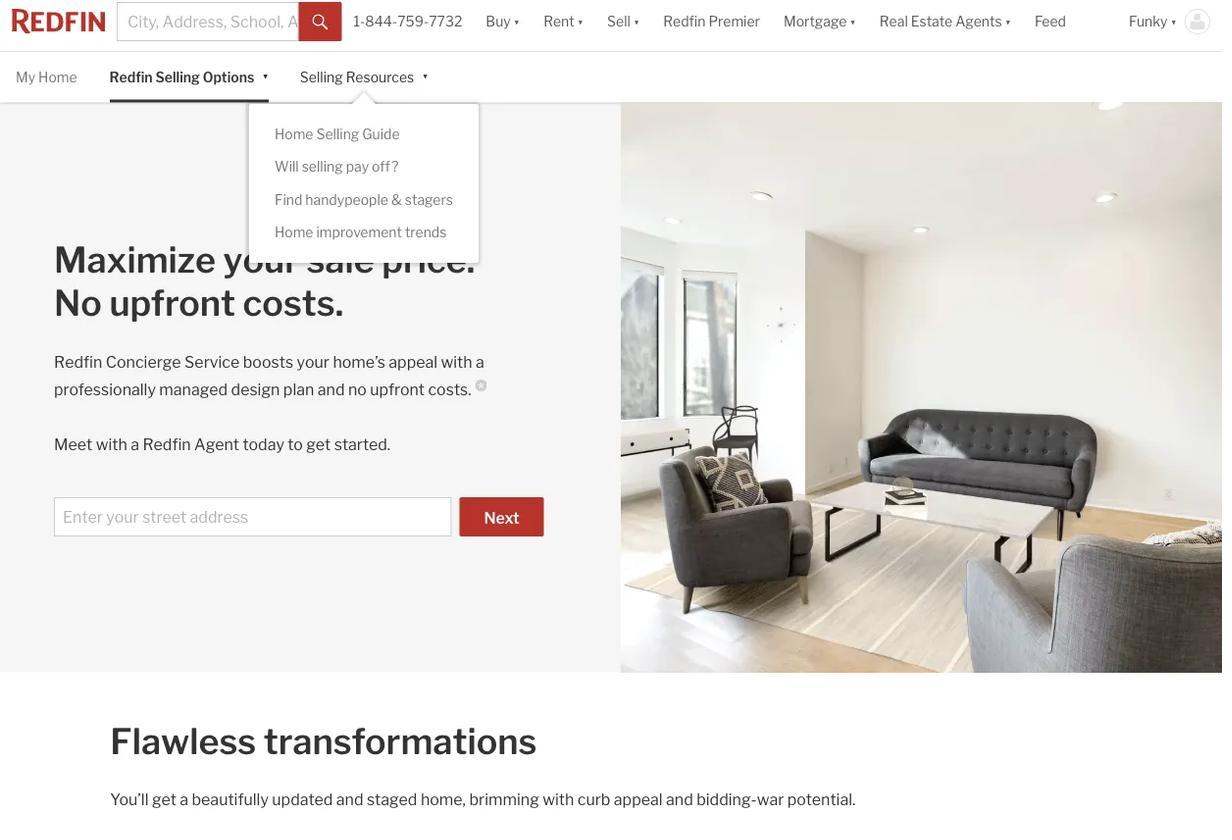 Task type: locate. For each thing, give the bounding box(es) containing it.
redfin inside redfin concierge service boosts your home's appeal with a professionally managed design plan and no upfront costs.
[[54, 353, 102, 372]]

redfin selling options ▾
[[109, 68, 269, 86]]

2 horizontal spatial with
[[543, 791, 574, 810]]

1 horizontal spatial costs.
[[428, 380, 472, 399]]

buy ▾ button
[[474, 0, 532, 52]]

&
[[391, 192, 402, 209]]

1 horizontal spatial a
[[180, 791, 188, 810]]

0 horizontal spatial upfront
[[109, 282, 236, 325]]

selling up will selling pay off?
[[316, 126, 359, 143]]

1 vertical spatial your
[[297, 353, 330, 372]]

a for you'll get a beautifully updated and staged home, brimming with curb appeal and bidding-war potential.
[[180, 791, 188, 810]]

home down find
[[275, 225, 314, 241]]

off?
[[372, 159, 399, 176]]

▾
[[514, 14, 520, 30], [578, 14, 584, 30], [634, 14, 640, 30], [850, 14, 857, 30], [1005, 14, 1012, 30], [1171, 14, 1178, 30], [262, 68, 269, 84], [422, 68, 429, 84]]

with left curb
[[543, 791, 574, 810]]

a right meet
[[131, 435, 139, 454]]

appeal right curb
[[614, 791, 663, 810]]

appeal
[[389, 353, 438, 372], [614, 791, 663, 810]]

1 vertical spatial home
[[275, 126, 314, 143]]

buy ▾
[[486, 14, 520, 30]]

selling left options
[[156, 69, 200, 86]]

stagers
[[405, 192, 453, 209]]

redfin for redfin premier
[[664, 14, 706, 30]]

appeal right home's
[[389, 353, 438, 372]]

will selling pay off? link
[[275, 159, 399, 176]]

selling
[[156, 69, 200, 86], [300, 69, 343, 86], [316, 126, 359, 143]]

submit search image
[[312, 15, 328, 31]]

real
[[880, 14, 908, 30]]

home for home selling guide
[[275, 126, 314, 143]]

will selling pay off?
[[275, 159, 399, 176]]

dialog
[[249, 93, 479, 263]]

2 vertical spatial a
[[180, 791, 188, 810]]

will
[[275, 159, 299, 176]]

0 horizontal spatial costs.
[[243, 282, 344, 325]]

costs. up "boosts"
[[243, 282, 344, 325]]

▾ inside "redfin selling options ▾"
[[262, 68, 269, 84]]

0 vertical spatial a
[[476, 353, 485, 372]]

7732
[[429, 14, 463, 30]]

▾ right funky
[[1171, 14, 1178, 30]]

0 vertical spatial appeal
[[389, 353, 438, 372]]

get
[[307, 435, 331, 454], [152, 791, 176, 810]]

costs. inside maximize your sale price. no upfront costs.
[[243, 282, 344, 325]]

1-844-759-7732 link
[[354, 14, 463, 30]]

your up plan in the top left of the page
[[297, 353, 330, 372]]

a
[[476, 353, 485, 372], [131, 435, 139, 454], [180, 791, 188, 810]]

meet with a redfin agent today to get started.
[[54, 435, 391, 454]]

get right to
[[307, 435, 331, 454]]

a up disclaimer image
[[476, 353, 485, 372]]

no
[[54, 282, 102, 325]]

buy ▾ button
[[486, 0, 520, 52]]

bidding-
[[697, 791, 757, 810]]

0 horizontal spatial get
[[152, 791, 176, 810]]

1 horizontal spatial appeal
[[614, 791, 663, 810]]

1 horizontal spatial upfront
[[370, 380, 425, 399]]

0 horizontal spatial with
[[96, 435, 127, 454]]

you'll get a beautifully updated and staged home, brimming with curb appeal and bidding-war potential.
[[110, 791, 856, 810]]

a left beautifully
[[180, 791, 188, 810]]

0 horizontal spatial appeal
[[389, 353, 438, 372]]

▾ right resources
[[422, 68, 429, 84]]

selling down submit search icon
[[300, 69, 343, 86]]

0 vertical spatial home
[[38, 69, 77, 86]]

1-
[[354, 14, 365, 30]]

redfin right my home
[[109, 69, 153, 86]]

home for home improvement trends
[[275, 225, 314, 241]]

0 vertical spatial with
[[441, 353, 473, 372]]

selling for redfin
[[156, 69, 200, 86]]

upfront up concierge
[[109, 282, 236, 325]]

mortgage ▾ button
[[784, 0, 857, 52]]

844-
[[365, 14, 398, 30]]

find
[[275, 192, 303, 209]]

sell ▾ button
[[608, 0, 640, 52]]

▾ right sell
[[634, 14, 640, 30]]

0 vertical spatial your
[[223, 239, 299, 282]]

▾ right options
[[262, 68, 269, 84]]

mortgage ▾ button
[[772, 0, 868, 52]]

potential.
[[788, 791, 856, 810]]

home
[[38, 69, 77, 86], [275, 126, 314, 143], [275, 225, 314, 241]]

redfin inside "redfin selling options ▾"
[[109, 69, 153, 86]]

2 vertical spatial with
[[543, 791, 574, 810]]

redfin up professionally
[[54, 353, 102, 372]]

1-844-759-7732
[[354, 14, 463, 30]]

your down find
[[223, 239, 299, 282]]

started.
[[334, 435, 391, 454]]

upfront right no
[[370, 380, 425, 399]]

1 horizontal spatial with
[[441, 353, 473, 372]]

redfin inside button
[[664, 14, 706, 30]]

home right my at the left top of page
[[38, 69, 77, 86]]

get right "you'll"
[[152, 791, 176, 810]]

maximize your sale price. no upfront costs.
[[54, 239, 475, 325]]

1 vertical spatial appeal
[[614, 791, 663, 810]]

home up will
[[275, 126, 314, 143]]

selling inside "redfin selling options ▾"
[[156, 69, 200, 86]]

my
[[16, 69, 35, 86]]

1 vertical spatial costs.
[[428, 380, 472, 399]]

and inside redfin concierge service boosts your home's appeal with a professionally managed design plan and no upfront costs.
[[318, 380, 345, 399]]

2 horizontal spatial a
[[476, 353, 485, 372]]

0 vertical spatial get
[[307, 435, 331, 454]]

0 vertical spatial costs.
[[243, 282, 344, 325]]

premier
[[709, 14, 761, 30]]

▾ right mortgage
[[850, 14, 857, 30]]

home selling guide link
[[275, 126, 400, 143]]

1 vertical spatial with
[[96, 435, 127, 454]]

and
[[318, 380, 345, 399], [336, 791, 364, 810], [666, 791, 694, 810]]

real estate agents ▾
[[880, 14, 1012, 30]]

beautifully
[[192, 791, 269, 810]]

and left no
[[318, 380, 345, 399]]

redfin left agent
[[143, 435, 191, 454]]

redfin concierge service boosts your home's appeal with a professionally managed design plan and no upfront costs.
[[54, 353, 485, 399]]

meet
[[54, 435, 92, 454]]

with
[[441, 353, 473, 372], [96, 435, 127, 454], [543, 791, 574, 810]]

1 vertical spatial get
[[152, 791, 176, 810]]

home selling guide
[[275, 126, 400, 143]]

home,
[[421, 791, 466, 810]]

pay
[[346, 159, 369, 176]]

0 horizontal spatial a
[[131, 435, 139, 454]]

brimming
[[470, 791, 540, 810]]

1 vertical spatial a
[[131, 435, 139, 454]]

your inside redfin concierge service boosts your home's appeal with a professionally managed design plan and no upfront costs.
[[297, 353, 330, 372]]

my home link
[[16, 53, 77, 103]]

with right meet
[[96, 435, 127, 454]]

2 vertical spatial home
[[275, 225, 314, 241]]

upfront
[[109, 282, 236, 325], [370, 380, 425, 399]]

0 vertical spatial upfront
[[109, 282, 236, 325]]

improvement
[[316, 225, 402, 241]]

selling inside selling resources ▾
[[300, 69, 343, 86]]

1 vertical spatial upfront
[[370, 380, 425, 399]]

with right home's
[[441, 353, 473, 372]]

costs.
[[243, 282, 344, 325], [428, 380, 472, 399]]

redfin left premier
[[664, 14, 706, 30]]

costs. left disclaimer image
[[428, 380, 472, 399]]

rent ▾ button
[[532, 0, 596, 52]]

▾ right agents at top
[[1005, 14, 1012, 30]]

and left the bidding-
[[666, 791, 694, 810]]

appeal inside redfin concierge service boosts your home's appeal with a professionally managed design plan and no upfront costs.
[[389, 353, 438, 372]]

your
[[223, 239, 299, 282], [297, 353, 330, 372]]

redfin
[[664, 14, 706, 30], [109, 69, 153, 86], [54, 353, 102, 372], [143, 435, 191, 454]]

home's
[[333, 353, 386, 372]]

professionally
[[54, 380, 156, 399]]

▾ inside selling resources ▾
[[422, 68, 429, 84]]



Task type: vqa. For each thing, say whether or not it's contained in the screenshot.
ft associated with 3,600 sq ft
no



Task type: describe. For each thing, give the bounding box(es) containing it.
resources
[[346, 69, 414, 86]]

today
[[243, 435, 284, 454]]

▾ right rent
[[578, 14, 584, 30]]

concierge
[[106, 353, 181, 372]]

sale
[[307, 239, 375, 282]]

redfin selling options link
[[109, 53, 254, 103]]

next
[[484, 509, 520, 528]]

a inside redfin concierge service boosts your home's appeal with a professionally managed design plan and no upfront costs.
[[476, 353, 485, 372]]

service
[[185, 353, 240, 372]]

sell ▾ button
[[596, 0, 652, 52]]

redfin for redfin concierge service boosts your home's appeal with a professionally managed design plan and no upfront costs.
[[54, 353, 102, 372]]

759-
[[398, 14, 429, 30]]

funky ▾
[[1130, 14, 1178, 30]]

sell
[[608, 14, 631, 30]]

my home
[[16, 69, 77, 86]]

mortgage
[[784, 14, 847, 30]]

home improvement trends
[[275, 225, 447, 241]]

selling resources link
[[300, 53, 414, 103]]

no
[[348, 380, 367, 399]]

buy
[[486, 14, 511, 30]]

rent ▾
[[544, 14, 584, 30]]

agents
[[956, 14, 1002, 30]]

curb
[[578, 791, 611, 810]]

upfront inside maximize your sale price. no upfront costs.
[[109, 282, 236, 325]]

transformations
[[264, 720, 537, 763]]

and left staged
[[336, 791, 364, 810]]

rent
[[544, 14, 575, 30]]

City, Address, School, Agent, ZIP search field
[[117, 2, 299, 42]]

mortgage ▾
[[784, 14, 857, 30]]

real estate agents ▾ link
[[880, 0, 1012, 52]]

1 horizontal spatial get
[[307, 435, 331, 454]]

design
[[231, 380, 280, 399]]

selling for home
[[316, 126, 359, 143]]

your inside maximize your sale price. no upfront costs.
[[223, 239, 299, 282]]

funky
[[1130, 14, 1168, 30]]

managed
[[159, 380, 228, 399]]

plan
[[283, 380, 314, 399]]

redfin for redfin selling options ▾
[[109, 69, 153, 86]]

flawless transformations
[[110, 720, 537, 763]]

price.
[[382, 239, 475, 282]]

handypeople
[[306, 192, 388, 209]]

selling
[[302, 159, 343, 176]]

upfront inside redfin concierge service boosts your home's appeal with a professionally managed design plan and no upfront costs.
[[370, 380, 425, 399]]

real estate agents ▾ button
[[868, 0, 1024, 52]]

updated
[[272, 791, 333, 810]]

with inside redfin concierge service boosts your home's appeal with a professionally managed design plan and no upfront costs.
[[441, 353, 473, 372]]

you'll
[[110, 791, 149, 810]]

next button
[[460, 498, 544, 537]]

costs. inside redfin concierge service boosts your home's appeal with a professionally managed design plan and no upfront costs.
[[428, 380, 472, 399]]

rent ▾ button
[[544, 0, 584, 52]]

staged
[[367, 791, 418, 810]]

sell ▾
[[608, 14, 640, 30]]

agent
[[194, 435, 240, 454]]

to
[[288, 435, 303, 454]]

flawless
[[110, 720, 256, 763]]

find handypeople & stagers link
[[275, 192, 453, 209]]

Enter your street address search field
[[54, 498, 452, 537]]

options
[[203, 69, 254, 86]]

guide
[[362, 126, 400, 143]]

redfin premier
[[664, 14, 761, 30]]

find handypeople & stagers
[[275, 192, 453, 209]]

▾ right buy
[[514, 14, 520, 30]]

war
[[757, 791, 784, 810]]

dialog containing home selling guide
[[249, 93, 479, 263]]

home improvement trends link
[[275, 225, 447, 241]]

trends
[[405, 225, 447, 241]]

maximize
[[54, 239, 216, 282]]

boosts
[[243, 353, 294, 372]]

feed
[[1035, 14, 1067, 30]]

feed button
[[1024, 0, 1118, 52]]

a for meet with a redfin agent today to get started.
[[131, 435, 139, 454]]

selling resources ▾
[[300, 68, 429, 86]]

disclaimer image
[[476, 380, 487, 392]]

estate
[[911, 14, 953, 30]]

redfin premier button
[[652, 0, 772, 52]]



